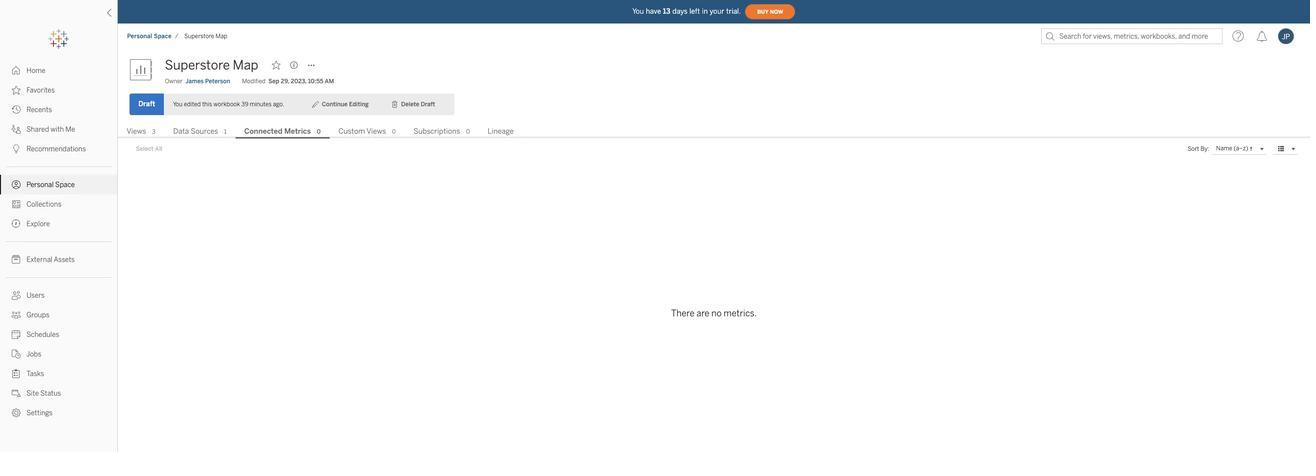 Task type: describe. For each thing, give the bounding box(es) containing it.
buy
[[757, 9, 768, 15]]

sub-spaces tab list
[[118, 126, 1310, 139]]

10:55
[[308, 78, 323, 85]]

no
[[711, 309, 722, 319]]

superstore map element
[[181, 33, 230, 40]]

2023,
[[291, 78, 307, 85]]

shared
[[26, 126, 49, 134]]

sources
[[191, 127, 218, 136]]

3
[[152, 129, 156, 135]]

owner james peterson
[[165, 78, 230, 85]]

superstore map main content
[[118, 49, 1310, 453]]

by text only_f5he34f image for groups
[[12, 311, 21, 320]]

this
[[202, 101, 212, 108]]

tasks
[[26, 370, 44, 379]]

main navigation. press the up and down arrow keys to access links. element
[[0, 61, 117, 423]]

me
[[65, 126, 75, 134]]

by text only_f5he34f image for home
[[12, 66, 21, 75]]

superstore inside main content
[[165, 57, 230, 73]]

lineage
[[488, 127, 514, 136]]

by text only_f5he34f image for recommendations
[[12, 145, 21, 154]]

schedules link
[[0, 325, 117, 345]]

1 vertical spatial personal space link
[[0, 175, 117, 195]]

workbook
[[213, 101, 240, 108]]

recents link
[[0, 100, 117, 120]]

connected metrics
[[244, 127, 311, 136]]

by text only_f5he34f image for users
[[12, 291, 21, 300]]

personal space /
[[127, 33, 178, 40]]

tasks link
[[0, 365, 117, 384]]

by:
[[1201, 146, 1209, 153]]

jobs link
[[0, 345, 117, 365]]

left
[[690, 7, 700, 15]]

you edited this workbook 39 minutes ago.
[[173, 101, 284, 108]]

collections link
[[0, 195, 117, 214]]

collections
[[26, 201, 61, 209]]

now
[[770, 9, 783, 15]]

favorites link
[[0, 80, 117, 100]]

groups link
[[0, 306, 117, 325]]

personal for personal space /
[[127, 33, 152, 40]]

modified sep 29, 2023, 10:55 am
[[242, 78, 334, 85]]

explore link
[[0, 214, 117, 234]]

by text only_f5he34f image for external assets
[[12, 256, 21, 264]]

trial.
[[726, 7, 741, 15]]

your
[[710, 7, 724, 15]]

home
[[26, 67, 46, 75]]

there
[[671, 309, 695, 319]]

/
[[175, 33, 178, 40]]

space for personal space /
[[154, 33, 172, 40]]

navigation panel element
[[0, 29, 117, 423]]

0 vertical spatial superstore map
[[184, 33, 227, 40]]

by text only_f5he34f image for personal space
[[12, 181, 21, 189]]

settings
[[26, 410, 53, 418]]

select all
[[136, 146, 162, 153]]

james
[[185, 78, 204, 85]]

0 for metrics
[[317, 129, 321, 135]]

by text only_f5he34f image for tasks
[[12, 370, 21, 379]]

are
[[697, 309, 709, 319]]

39
[[241, 101, 248, 108]]

assets
[[54, 256, 75, 264]]

by text only_f5he34f image for shared with me
[[12, 125, 21, 134]]

superstore map inside main content
[[165, 57, 258, 73]]

owner
[[165, 78, 183, 85]]

there are no metrics.
[[671, 309, 757, 319]]

external assets
[[26, 256, 75, 264]]

am
[[325, 78, 334, 85]]

modified
[[242, 78, 265, 85]]

status
[[40, 390, 61, 398]]

shared with me link
[[0, 120, 117, 139]]

by text only_f5he34f image for site status
[[12, 390, 21, 398]]

0 vertical spatial superstore
[[184, 33, 214, 40]]

0 for views
[[392, 129, 396, 135]]

sep
[[268, 78, 279, 85]]

subscriptions
[[413, 127, 460, 136]]

buy now
[[757, 9, 783, 15]]

favorites
[[26, 86, 55, 95]]

recommendations
[[26, 145, 86, 154]]

you have 13 days left in your trial.
[[632, 7, 741, 15]]

personal for personal space
[[26, 181, 54, 189]]

workbook image
[[130, 55, 159, 85]]



Task type: vqa. For each thing, say whether or not it's contained in the screenshot.
FLOW
no



Task type: locate. For each thing, give the bounding box(es) containing it.
users link
[[0, 286, 117, 306]]

settings link
[[0, 404, 117, 423]]

home link
[[0, 61, 117, 80]]

site
[[26, 390, 39, 398]]

7 by text only_f5he34f image from the top
[[12, 409, 21, 418]]

2 0 from the left
[[392, 129, 396, 135]]

sort by:
[[1188, 146, 1209, 153]]

1 vertical spatial you
[[173, 101, 183, 108]]

by text only_f5he34f image left jobs at the left of the page
[[12, 350, 21, 359]]

1 by text only_f5he34f image from the top
[[12, 86, 21, 95]]

by text only_f5he34f image inside recommendations link
[[12, 145, 21, 154]]

1 horizontal spatial views
[[366, 127, 386, 136]]

3 by text only_f5he34f image from the top
[[12, 200, 21, 209]]

0 vertical spatial you
[[632, 7, 644, 15]]

by text only_f5he34f image left recents
[[12, 105, 21, 114]]

1 horizontal spatial personal space link
[[127, 32, 172, 40]]

site status link
[[0, 384, 117, 404]]

by text only_f5he34f image left external
[[12, 256, 21, 264]]

1 vertical spatial superstore
[[165, 57, 230, 73]]

you for you have 13 days left in your trial.
[[632, 7, 644, 15]]

by text only_f5he34f image left groups
[[12, 311, 21, 320]]

2 by text only_f5he34f image from the top
[[12, 105, 21, 114]]

buy now button
[[745, 4, 795, 20]]

schedules
[[26, 331, 59, 340]]

1 views from the left
[[127, 127, 146, 136]]

list view image
[[1277, 145, 1285, 154]]

3 0 from the left
[[466, 129, 470, 135]]

by text only_f5he34f image left home at left
[[12, 66, 21, 75]]

users
[[26, 292, 45, 300]]

recents
[[26, 106, 52, 114]]

Search for views, metrics, workbooks, and more text field
[[1041, 28, 1223, 44]]

0 right 'metrics'
[[317, 129, 321, 135]]

james peterson link
[[185, 77, 230, 86]]

1 vertical spatial personal
[[26, 181, 54, 189]]

1 vertical spatial superstore map
[[165, 57, 258, 73]]

views left 3
[[127, 127, 146, 136]]

0 right subscriptions
[[466, 129, 470, 135]]

by text only_f5he34f image
[[12, 86, 21, 95], [12, 125, 21, 134], [12, 200, 21, 209], [12, 220, 21, 229], [12, 256, 21, 264], [12, 291, 21, 300], [12, 409, 21, 418]]

external assets link
[[0, 250, 117, 270]]

1 by text only_f5he34f image from the top
[[12, 66, 21, 75]]

0 horizontal spatial personal space link
[[0, 175, 117, 195]]

by text only_f5he34f image inside favorites link
[[12, 86, 21, 95]]

2 views from the left
[[366, 127, 386, 136]]

data
[[173, 127, 189, 136]]

custom
[[338, 127, 365, 136]]

1 horizontal spatial space
[[154, 33, 172, 40]]

superstore map right /
[[184, 33, 227, 40]]

by text only_f5he34f image left schedules
[[12, 331, 21, 340]]

views
[[127, 127, 146, 136], [366, 127, 386, 136]]

1 horizontal spatial 0
[[392, 129, 396, 135]]

by text only_f5he34f image for explore
[[12, 220, 21, 229]]

by text only_f5he34f image inside recents link
[[12, 105, 21, 114]]

personal up workbook image
[[127, 33, 152, 40]]

1 horizontal spatial you
[[632, 7, 644, 15]]

select
[[136, 146, 154, 153]]

by text only_f5he34f image left explore
[[12, 220, 21, 229]]

0 vertical spatial personal space link
[[127, 32, 172, 40]]

by text only_f5he34f image left 'settings'
[[12, 409, 21, 418]]

you left edited
[[173, 101, 183, 108]]

by text only_f5he34f image left favorites
[[12, 86, 21, 95]]

peterson
[[205, 78, 230, 85]]

by text only_f5he34f image for schedules
[[12, 331, 21, 340]]

superstore
[[184, 33, 214, 40], [165, 57, 230, 73]]

personal space link
[[127, 32, 172, 40], [0, 175, 117, 195]]

have
[[646, 7, 661, 15]]

0 right custom views
[[392, 129, 396, 135]]

4 by text only_f5he34f image from the top
[[12, 181, 21, 189]]

you left have
[[632, 7, 644, 15]]

draft
[[138, 100, 155, 108]]

by text only_f5he34f image inside 'tasks' link
[[12, 370, 21, 379]]

all
[[155, 146, 162, 153]]

space
[[154, 33, 172, 40], [55, 181, 75, 189]]

by text only_f5he34f image inside jobs link
[[12, 350, 21, 359]]

by text only_f5he34f image for collections
[[12, 200, 21, 209]]

5 by text only_f5he34f image from the top
[[12, 256, 21, 264]]

you inside superstore map main content
[[173, 101, 183, 108]]

6 by text only_f5he34f image from the top
[[12, 331, 21, 340]]

1 vertical spatial map
[[233, 57, 258, 73]]

by text only_f5he34f image for favorites
[[12, 86, 21, 95]]

superstore map up james peterson link
[[165, 57, 258, 73]]

map
[[216, 33, 227, 40], [233, 57, 258, 73]]

personal
[[127, 33, 152, 40], [26, 181, 54, 189]]

site status
[[26, 390, 61, 398]]

you
[[632, 7, 644, 15], [173, 101, 183, 108]]

1 vertical spatial space
[[55, 181, 75, 189]]

8 by text only_f5he34f image from the top
[[12, 370, 21, 379]]

0 vertical spatial map
[[216, 33, 227, 40]]

map inside main content
[[233, 57, 258, 73]]

by text only_f5he34f image inside collections link
[[12, 200, 21, 209]]

0
[[317, 129, 321, 135], [392, 129, 396, 135], [466, 129, 470, 135]]

4 by text only_f5he34f image from the top
[[12, 220, 21, 229]]

personal space link up collections
[[0, 175, 117, 195]]

with
[[51, 126, 64, 134]]

sort
[[1188, 146, 1199, 153]]

2 horizontal spatial 0
[[466, 129, 470, 135]]

you for you edited this workbook 39 minutes ago.
[[173, 101, 183, 108]]

by text only_f5he34f image
[[12, 66, 21, 75], [12, 105, 21, 114], [12, 145, 21, 154], [12, 181, 21, 189], [12, 311, 21, 320], [12, 331, 21, 340], [12, 350, 21, 359], [12, 370, 21, 379], [12, 390, 21, 398]]

metrics
[[284, 127, 311, 136]]

space for personal space
[[55, 181, 75, 189]]

select all button
[[130, 143, 169, 155]]

days
[[672, 7, 688, 15]]

0 horizontal spatial personal
[[26, 181, 54, 189]]

by text only_f5he34f image inside 'schedules' link
[[12, 331, 21, 340]]

0 vertical spatial space
[[154, 33, 172, 40]]

superstore up owner james peterson
[[165, 57, 230, 73]]

6 by text only_f5he34f image from the top
[[12, 291, 21, 300]]

space left /
[[154, 33, 172, 40]]

by text only_f5he34f image left the site
[[12, 390, 21, 398]]

groups
[[26, 312, 49, 320]]

13
[[663, 7, 670, 15]]

personal up collections
[[26, 181, 54, 189]]

edited
[[184, 101, 201, 108]]

map right /
[[216, 33, 227, 40]]

1 0 from the left
[[317, 129, 321, 135]]

superstore map
[[184, 33, 227, 40], [165, 57, 258, 73]]

9 by text only_f5he34f image from the top
[[12, 390, 21, 398]]

personal space link left /
[[127, 32, 172, 40]]

by text only_f5he34f image left collections
[[12, 200, 21, 209]]

by text only_f5he34f image left "tasks"
[[12, 370, 21, 379]]

by text only_f5he34f image left personal space
[[12, 181, 21, 189]]

space up collections link
[[55, 181, 75, 189]]

2 by text only_f5he34f image from the top
[[12, 125, 21, 134]]

0 horizontal spatial 0
[[317, 129, 321, 135]]

by text only_f5he34f image for jobs
[[12, 350, 21, 359]]

3 by text only_f5he34f image from the top
[[12, 145, 21, 154]]

data sources
[[173, 127, 218, 136]]

external
[[26, 256, 52, 264]]

by text only_f5he34f image inside external assets 'link'
[[12, 256, 21, 264]]

by text only_f5he34f image left users
[[12, 291, 21, 300]]

connected
[[244, 127, 282, 136]]

explore
[[26, 220, 50, 229]]

recommendations link
[[0, 139, 117, 159]]

personal space
[[26, 181, 75, 189]]

by text only_f5he34f image inside explore link
[[12, 220, 21, 229]]

by text only_f5he34f image inside site status link
[[12, 390, 21, 398]]

personal inside main navigation. press the up and down arrow keys to access links. element
[[26, 181, 54, 189]]

by text only_f5he34f image for recents
[[12, 105, 21, 114]]

by text only_f5he34f image inside home link
[[12, 66, 21, 75]]

by text only_f5he34f image for settings
[[12, 409, 21, 418]]

minutes
[[250, 101, 272, 108]]

0 horizontal spatial views
[[127, 127, 146, 136]]

0 horizontal spatial map
[[216, 33, 227, 40]]

5 by text only_f5he34f image from the top
[[12, 311, 21, 320]]

ago.
[[273, 101, 284, 108]]

shared with me
[[26, 126, 75, 134]]

0 horizontal spatial you
[[173, 101, 183, 108]]

1 horizontal spatial map
[[233, 57, 258, 73]]

by text only_f5he34f image inside settings link
[[12, 409, 21, 418]]

7 by text only_f5he34f image from the top
[[12, 350, 21, 359]]

custom views
[[338, 127, 386, 136]]

0 vertical spatial personal
[[127, 33, 152, 40]]

map up modified
[[233, 57, 258, 73]]

views right custom
[[366, 127, 386, 136]]

0 horizontal spatial space
[[55, 181, 75, 189]]

by text only_f5he34f image inside groups link
[[12, 311, 21, 320]]

by text only_f5he34f image inside the shared with me link
[[12, 125, 21, 134]]

jobs
[[26, 351, 41, 359]]

space inside main navigation. press the up and down arrow keys to access links. element
[[55, 181, 75, 189]]

metrics.
[[724, 309, 757, 319]]

in
[[702, 7, 708, 15]]

by text only_f5he34f image inside users link
[[12, 291, 21, 300]]

by text only_f5he34f image left 'shared'
[[12, 125, 21, 134]]

by text only_f5he34f image left 'recommendations'
[[12, 145, 21, 154]]

29,
[[281, 78, 289, 85]]

superstore right /
[[184, 33, 214, 40]]

1
[[224, 129, 227, 135]]

1 horizontal spatial personal
[[127, 33, 152, 40]]



